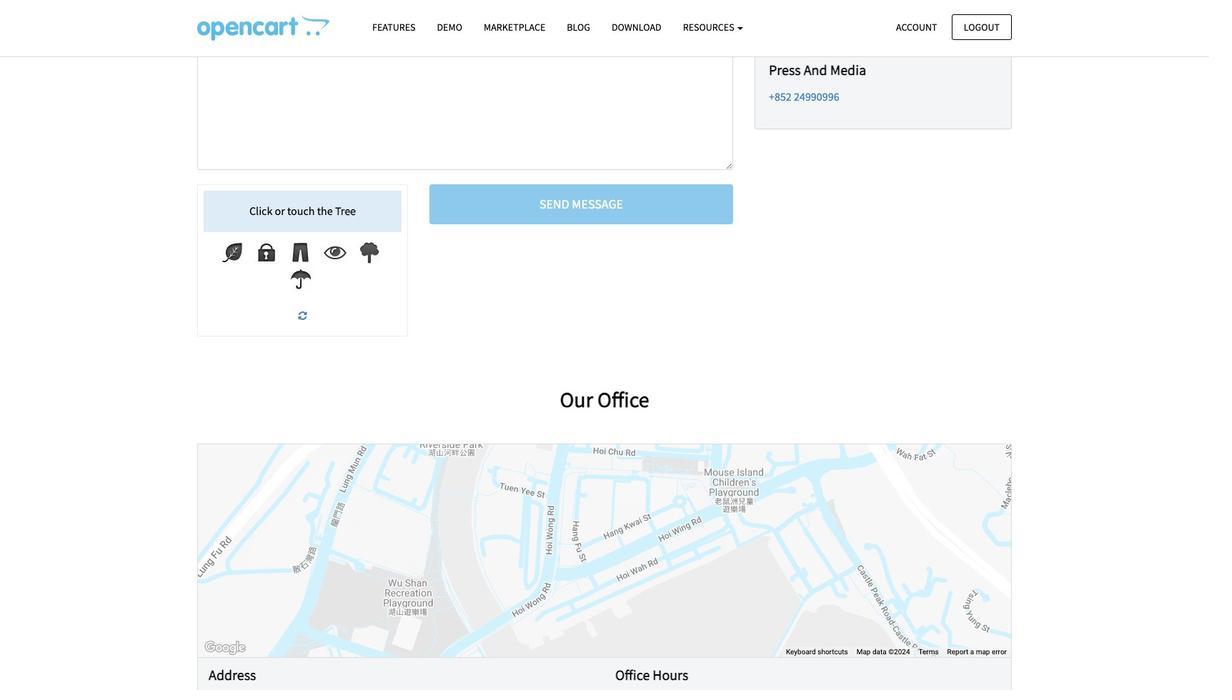 Task type: describe. For each thing, give the bounding box(es) containing it.
account link
[[884, 14, 950, 40]]

and
[[804, 61, 828, 79]]

hours
[[653, 666, 689, 684]]

send
[[540, 196, 570, 212]]

send message
[[540, 196, 624, 212]]

terms
[[919, 648, 939, 656]]

our
[[560, 386, 593, 413]]

map
[[857, 648, 871, 656]]

a
[[971, 648, 975, 656]]

download link
[[601, 15, 673, 40]]

the
[[317, 204, 333, 218]]

refresh image
[[299, 311, 307, 321]]

map data ©2024
[[857, 648, 911, 656]]

office hours
[[616, 666, 689, 684]]

keyboard shortcuts
[[786, 648, 848, 656]]

google image
[[202, 639, 249, 658]]

account
[[897, 20, 938, 33]]

report a map error
[[948, 648, 1007, 656]]

demo
[[437, 21, 463, 34]]

map region
[[198, 444, 1012, 658]]

logout link
[[952, 14, 1012, 40]]

demo link
[[427, 15, 473, 40]]

blog
[[567, 21, 591, 34]]

map
[[976, 648, 991, 656]]

+852
[[769, 89, 792, 103]]

+852 24990996
[[769, 89, 840, 103]]

features link
[[362, 15, 427, 40]]

click or touch the tree
[[249, 204, 356, 218]]

marketplace
[[484, 21, 546, 34]]

click
[[249, 204, 273, 218]]

marketplace link
[[473, 15, 557, 40]]

keyboard
[[786, 648, 816, 656]]

terms link
[[919, 648, 939, 656]]

media
[[831, 61, 867, 79]]



Task type: locate. For each thing, give the bounding box(es) containing it.
resources
[[683, 21, 737, 34]]

24990996
[[794, 89, 840, 103]]

keyboard shortcuts button
[[786, 648, 848, 658]]

touch
[[287, 204, 315, 218]]

1 horizontal spatial message
[[572, 196, 624, 212]]

office right our
[[598, 386, 650, 413]]

1 vertical spatial message
[[572, 196, 624, 212]]

blog link
[[557, 15, 601, 40]]

error
[[992, 648, 1007, 656]]

data
[[873, 648, 887, 656]]

Message text field
[[197, 31, 734, 170]]

©2024
[[889, 648, 911, 656]]

+852 24990996 link
[[769, 89, 840, 103]]

opencart - contact image
[[197, 15, 330, 41]]

press and media
[[769, 61, 867, 79]]

message
[[205, 8, 251, 24], [572, 196, 624, 212]]

0 vertical spatial message
[[205, 8, 251, 24]]

logout
[[964, 20, 1000, 33]]

0 horizontal spatial message
[[205, 8, 251, 24]]

1 vertical spatial office
[[616, 666, 650, 684]]

our office
[[560, 386, 650, 413]]

office left hours
[[616, 666, 650, 684]]

send message button
[[430, 185, 734, 225]]

office
[[598, 386, 650, 413], [616, 666, 650, 684]]

shortcuts
[[818, 648, 848, 656]]

report
[[948, 648, 969, 656]]

tree
[[335, 204, 356, 218]]

or
[[275, 204, 285, 218]]

press
[[769, 61, 801, 79]]

download
[[612, 21, 662, 34]]

message inside button
[[572, 196, 624, 212]]

features
[[373, 21, 416, 34]]

0 vertical spatial office
[[598, 386, 650, 413]]

address
[[209, 666, 256, 684]]

report a map error link
[[948, 648, 1007, 656]]

resources link
[[673, 15, 755, 40]]



Task type: vqa. For each thing, say whether or not it's contained in the screenshot.
the topmost THE MESSAGE
yes



